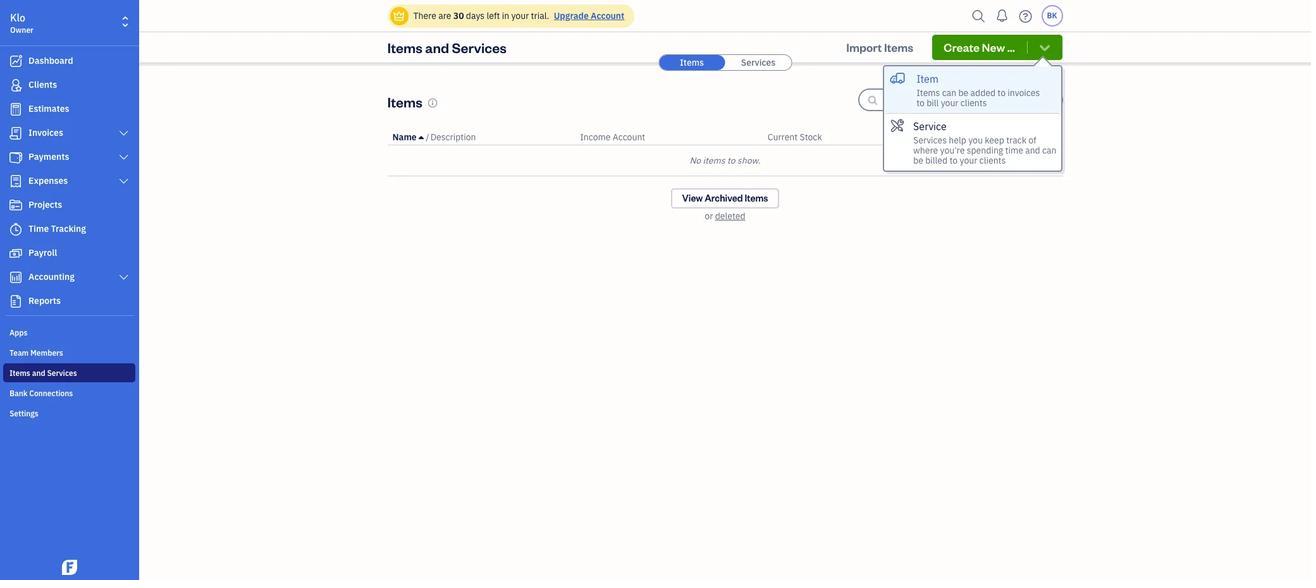 Task type: describe. For each thing, give the bounding box(es) containing it.
left
[[487, 10, 500, 22]]

services inside items and services link
[[47, 369, 77, 378]]

owner
[[10, 25, 33, 35]]

invoice image
[[8, 127, 23, 140]]

deleted link
[[715, 211, 745, 222]]

time
[[28, 223, 49, 235]]

projects
[[28, 199, 62, 211]]

to inside service services help you keep track of where you're spending time and can be billed to your clients
[[950, 155, 958, 166]]

income
[[580, 132, 611, 143]]

bk
[[1047, 11, 1057, 20]]

rate link
[[1010, 132, 1030, 143]]

item
[[917, 73, 938, 85]]

expenses link
[[3, 170, 135, 193]]

to left bill
[[917, 97, 925, 109]]

team members link
[[3, 343, 135, 362]]

service
[[913, 120, 947, 133]]

income account link
[[580, 132, 645, 143]]

to right items
[[727, 155, 735, 166]]

0 vertical spatial account
[[591, 10, 624, 22]]

expenses
[[28, 175, 68, 187]]

notifications image
[[992, 3, 1012, 28]]

accounting link
[[3, 266, 135, 289]]

trial.
[[531, 10, 549, 22]]

expense image
[[8, 175, 23, 188]]

payments
[[28, 151, 69, 163]]

crown image
[[392, 9, 406, 22]]

payroll
[[28, 247, 57, 259]]

items inside "main" element
[[9, 369, 30, 378]]

current stock link
[[768, 132, 822, 143]]

name link
[[392, 132, 426, 143]]

items and services inside "main" element
[[9, 369, 77, 378]]

report image
[[8, 295, 23, 308]]

of
[[1029, 135, 1036, 146]]

caretup image
[[419, 132, 424, 142]]

team
[[9, 348, 29, 358]]

added
[[970, 87, 995, 99]]

items
[[703, 155, 725, 166]]

30
[[453, 10, 464, 22]]

settings
[[9, 409, 38, 419]]

can inside item items can be added to invoices to bill your clients
[[942, 87, 956, 99]]

estimates
[[28, 103, 69, 114]]

settings link
[[3, 404, 135, 423]]

where
[[913, 145, 938, 156]]

Search text field
[[884, 90, 1062, 110]]

upgrade account link
[[551, 10, 624, 22]]

items inside button
[[884, 40, 913, 54]]

your inside service services help you keep track of where you're spending time and can be billed to your clients
[[960, 155, 977, 166]]

there
[[413, 10, 436, 22]]

items inside item items can be added to invoices to bill your clients
[[917, 87, 940, 99]]

payroll link
[[3, 242, 135, 265]]

1 / from the left
[[426, 132, 429, 143]]

items and services link
[[3, 364, 135, 383]]

0 vertical spatial and
[[425, 39, 449, 56]]

bank connections
[[9, 389, 73, 398]]

bill
[[927, 97, 939, 109]]

and inside service services help you keep track of where you're spending time and can be billed to your clients
[[1025, 145, 1040, 156]]

connections
[[29, 389, 73, 398]]

current
[[768, 132, 798, 143]]

members
[[30, 348, 63, 358]]

clients inside item items can be added to invoices to bill your clients
[[961, 97, 987, 109]]

you
[[968, 135, 983, 146]]

dashboard image
[[8, 55, 23, 68]]

no items to show.
[[690, 155, 761, 166]]

freshbooks image
[[59, 560, 80, 576]]

dashboard link
[[3, 50, 135, 73]]

chevron large down image for payments
[[118, 152, 130, 163]]

be inside item items can be added to invoices to bill your clients
[[958, 87, 968, 99]]

you're
[[940, 145, 965, 156]]

items inside the view archived items or deleted
[[745, 192, 768, 204]]

estimates link
[[3, 98, 135, 121]]

go to help image
[[1015, 7, 1036, 26]]

1 vertical spatial account
[[613, 132, 645, 143]]

klo owner
[[10, 11, 33, 35]]

import items button
[[835, 35, 925, 60]]

view archived items link
[[671, 188, 779, 209]]

deleted
[[715, 211, 745, 222]]

taxes
[[1035, 132, 1058, 143]]

reports link
[[3, 290, 135, 313]]



Task type: vqa. For each thing, say whether or not it's contained in the screenshot.
Account
yes



Task type: locate. For each thing, give the bounding box(es) containing it.
can
[[942, 87, 956, 99], [1042, 145, 1056, 156]]

create new … button
[[932, 35, 1063, 60]]

and
[[425, 39, 449, 56], [1025, 145, 1040, 156], [32, 369, 45, 378]]

description link
[[430, 132, 476, 143]]

0 horizontal spatial and
[[32, 369, 45, 378]]

description
[[430, 132, 476, 143]]

/ right the caretup icon on the top of the page
[[426, 132, 429, 143]]

2 vertical spatial and
[[32, 369, 45, 378]]

chevron large down image down invoices link
[[118, 152, 130, 163]]

2 chevron large down image from the top
[[118, 152, 130, 163]]

0 horizontal spatial items and services
[[9, 369, 77, 378]]

payments link
[[3, 146, 135, 169]]

chevron large down image inside invoices link
[[118, 128, 130, 139]]

time tracking link
[[3, 218, 135, 241]]

projects link
[[3, 194, 135, 217]]

apps
[[9, 328, 27, 338]]

1 horizontal spatial can
[[1042, 145, 1056, 156]]

tracking
[[51, 223, 86, 235]]

0 horizontal spatial your
[[511, 10, 529, 22]]

estimate image
[[8, 103, 23, 116]]

in
[[502, 10, 509, 22]]

/ right rate
[[1030, 132, 1034, 143]]

chevron large down image inside expenses link
[[118, 176, 130, 187]]

0 vertical spatial chevron large down image
[[118, 128, 130, 139]]

rate / taxes
[[1010, 132, 1058, 143]]

time tracking
[[28, 223, 86, 235]]

services link
[[725, 55, 791, 70]]

to right added
[[998, 87, 1006, 99]]

your down you
[[960, 155, 977, 166]]

account right upgrade in the top left of the page
[[591, 10, 624, 22]]

0 horizontal spatial can
[[942, 87, 956, 99]]

are
[[438, 10, 451, 22]]

show.
[[737, 155, 761, 166]]

items link
[[659, 55, 725, 70]]

team members
[[9, 348, 63, 358]]

0 vertical spatial your
[[511, 10, 529, 22]]

2 / from the left
[[1030, 132, 1034, 143]]

stock
[[800, 132, 822, 143]]

current stock
[[768, 132, 822, 143]]

import items
[[846, 40, 913, 54]]

income account
[[580, 132, 645, 143]]

your right in
[[511, 10, 529, 22]]

your inside item items can be added to invoices to bill your clients
[[941, 97, 958, 109]]

time
[[1005, 145, 1023, 156]]

1 vertical spatial chevron large down image
[[118, 152, 130, 163]]

project image
[[8, 199, 23, 212]]

services inside services link
[[741, 57, 775, 68]]

chevron large down image for expenses
[[118, 176, 130, 187]]

and inside "main" element
[[32, 369, 45, 378]]

0 horizontal spatial be
[[913, 155, 923, 166]]

no
[[690, 155, 701, 166]]

spending
[[967, 145, 1003, 156]]

chevron large down image inside payments link
[[118, 152, 130, 163]]

name
[[392, 132, 417, 143]]

service services help you keep track of where you're spending time and can be billed to your clients
[[913, 120, 1056, 166]]

import
[[846, 40, 882, 54]]

be left added
[[958, 87, 968, 99]]

…
[[1007, 40, 1015, 54]]

days
[[466, 10, 485, 22]]

clients link
[[3, 74, 135, 97]]

info image
[[428, 98, 438, 108]]

upgrade
[[554, 10, 589, 22]]

2 horizontal spatial and
[[1025, 145, 1040, 156]]

there are 30 days left in your trial. upgrade account
[[413, 10, 624, 22]]

and down the are
[[425, 39, 449, 56]]

1 vertical spatial items and services
[[9, 369, 77, 378]]

bank
[[9, 389, 27, 398]]

services
[[452, 39, 507, 56], [741, 57, 775, 68], [913, 135, 947, 146], [47, 369, 77, 378]]

2 horizontal spatial your
[[960, 155, 977, 166]]

can down the taxes
[[1042, 145, 1056, 156]]

chevron large down image
[[118, 273, 130, 283]]

view
[[682, 192, 703, 204]]

search image
[[969, 7, 989, 26]]

items
[[387, 39, 422, 56], [884, 40, 913, 54], [680, 57, 704, 68], [917, 87, 940, 99], [387, 93, 422, 110], [745, 192, 768, 204], [9, 369, 30, 378]]

chevrondown image
[[1037, 41, 1052, 54]]

invoices
[[1008, 87, 1040, 99]]

chevron large down image
[[118, 128, 130, 139], [118, 152, 130, 163], [118, 176, 130, 187]]

1 horizontal spatial your
[[941, 97, 958, 109]]

view archived items or deleted
[[682, 192, 768, 222]]

/
[[426, 132, 429, 143], [1030, 132, 1034, 143]]

0 vertical spatial clients
[[961, 97, 987, 109]]

your
[[511, 10, 529, 22], [941, 97, 958, 109], [960, 155, 977, 166]]

1 chevron large down image from the top
[[118, 128, 130, 139]]

timer image
[[8, 223, 23, 236]]

invoices link
[[3, 122, 135, 145]]

billed
[[925, 155, 947, 166]]

1 horizontal spatial be
[[958, 87, 968, 99]]

archived
[[705, 192, 743, 204]]

client image
[[8, 79, 23, 92]]

bk button
[[1041, 5, 1063, 27]]

payment image
[[8, 151, 23, 164]]

be inside service services help you keep track of where you're spending time and can be billed to your clients
[[913, 155, 923, 166]]

chevron large down image for invoices
[[118, 128, 130, 139]]

rate
[[1010, 132, 1028, 143]]

1 vertical spatial clients
[[979, 155, 1006, 166]]

0 horizontal spatial /
[[426, 132, 429, 143]]

clients
[[961, 97, 987, 109], [979, 155, 1006, 166]]

to
[[998, 87, 1006, 99], [917, 97, 925, 109], [727, 155, 735, 166], [950, 155, 958, 166]]

main element
[[0, 0, 171, 581]]

invoices
[[28, 127, 63, 139]]

0 vertical spatial items and services
[[387, 39, 507, 56]]

create
[[944, 40, 980, 54]]

2 vertical spatial your
[[960, 155, 977, 166]]

apps link
[[3, 323, 135, 342]]

to right billed at right
[[950, 155, 958, 166]]

item items can be added to invoices to bill your clients
[[917, 73, 1040, 109]]

1 horizontal spatial and
[[425, 39, 449, 56]]

bank connections link
[[3, 384, 135, 403]]

clients inside service services help you keep track of where you're spending time and can be billed to your clients
[[979, 155, 1006, 166]]

dashboard
[[28, 55, 73, 66]]

klo
[[10, 11, 25, 24]]

items and services down the are
[[387, 39, 507, 56]]

your right bill
[[941, 97, 958, 109]]

track
[[1006, 135, 1026, 146]]

new
[[982, 40, 1005, 54]]

and down rate / taxes
[[1025, 145, 1040, 156]]

1 vertical spatial your
[[941, 97, 958, 109]]

create new … button
[[932, 35, 1063, 60]]

2 vertical spatial chevron large down image
[[118, 176, 130, 187]]

money image
[[8, 247, 23, 260]]

1 horizontal spatial /
[[1030, 132, 1034, 143]]

1 vertical spatial be
[[913, 155, 923, 166]]

0 vertical spatial can
[[942, 87, 956, 99]]

3 chevron large down image from the top
[[118, 176, 130, 187]]

1 vertical spatial and
[[1025, 145, 1040, 156]]

0 vertical spatial be
[[958, 87, 968, 99]]

items and services
[[387, 39, 507, 56], [9, 369, 77, 378]]

be left billed at right
[[913, 155, 923, 166]]

clients up you
[[961, 97, 987, 109]]

1 vertical spatial can
[[1042, 145, 1056, 156]]

chevron large down image up payments link
[[118, 128, 130, 139]]

clients
[[28, 79, 57, 90]]

and down team members
[[32, 369, 45, 378]]

create new …
[[944, 40, 1015, 54]]

reports
[[28, 295, 61, 307]]

clients down 'keep'
[[979, 155, 1006, 166]]

or
[[705, 211, 713, 222]]

account right income
[[613, 132, 645, 143]]

keep
[[985, 135, 1004, 146]]

chart image
[[8, 271, 23, 284]]

items and services up the 'bank connections'
[[9, 369, 77, 378]]

accounting
[[28, 271, 75, 283]]

can right bill
[[942, 87, 956, 99]]

chevron large down image down payments link
[[118, 176, 130, 187]]

can inside service services help you keep track of where you're spending time and can be billed to your clients
[[1042, 145, 1056, 156]]

services inside service services help you keep track of where you're spending time and can be billed to your clients
[[913, 135, 947, 146]]

1 horizontal spatial items and services
[[387, 39, 507, 56]]

help
[[949, 135, 966, 146]]



